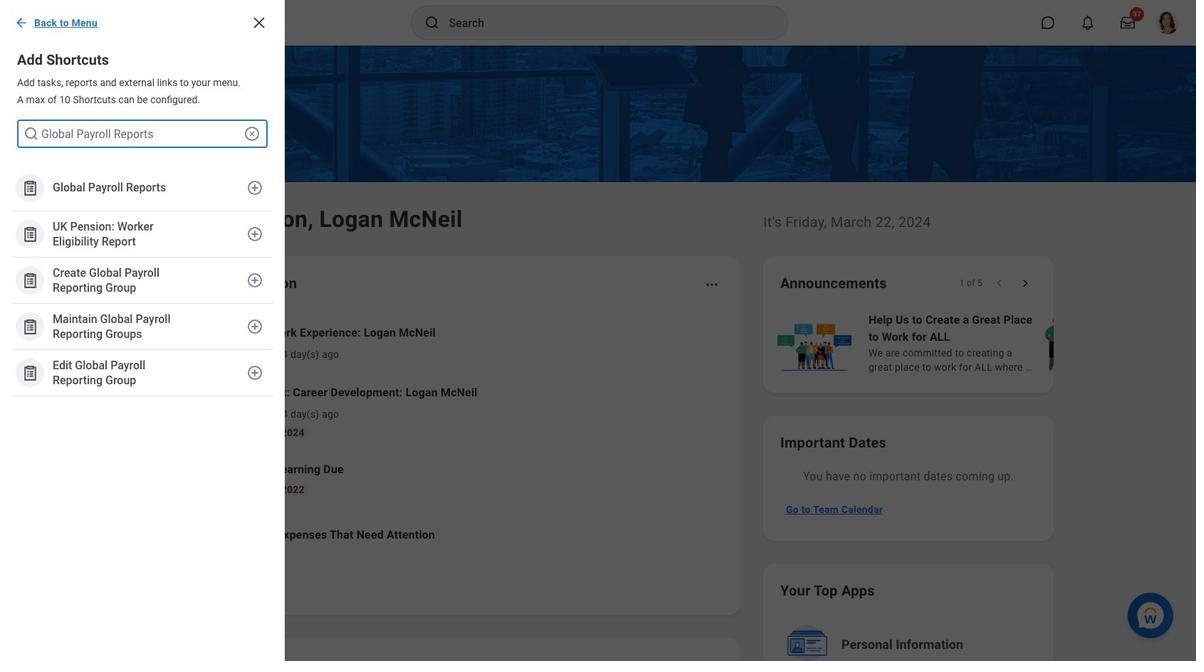 Task type: describe. For each thing, give the bounding box(es) containing it.
2 clipboard image from the top
[[21, 318, 39, 336]]

Search field
[[17, 120, 268, 148]]

1 plus circle image from the top
[[246, 180, 264, 197]]

search image inside global navigation dialog
[[23, 125, 40, 142]]

2 plus circle image from the top
[[246, 226, 264, 243]]

x image
[[251, 14, 268, 31]]

3 plus circle image from the top
[[246, 272, 264, 289]]

profile logan mcneil element
[[1148, 7, 1188, 38]]

inbox large image
[[1121, 16, 1136, 30]]

0 vertical spatial search image
[[424, 14, 441, 31]]

clipboard image for first plus circle image from the bottom
[[21, 364, 39, 382]]

1 clipboard image from the top
[[21, 272, 39, 290]]

5 plus circle image from the top
[[246, 365, 264, 382]]

arrow left image
[[14, 16, 28, 30]]



Task type: vqa. For each thing, say whether or not it's contained in the screenshot.
inbox large Icon
yes



Task type: locate. For each thing, give the bounding box(es) containing it.
global navigation dialog
[[0, 0, 285, 662]]

4 plus circle image from the top
[[246, 318, 264, 336]]

1 clipboard image from the top
[[21, 179, 39, 197]]

clipboard image for 4th plus circle image from the bottom of the global navigation dialog
[[21, 225, 39, 243]]

1 vertical spatial search image
[[23, 125, 40, 142]]

clipboard image for fifth plus circle image from the bottom of the global navigation dialog
[[21, 179, 39, 197]]

2 clipboard image from the top
[[21, 225, 39, 243]]

1 vertical spatial clipboard image
[[21, 225, 39, 243]]

chevron left small image
[[993, 276, 1007, 291]]

1 vertical spatial clipboard image
[[21, 318, 39, 336]]

clipboard image
[[21, 272, 39, 290], [21, 318, 39, 336]]

0 horizontal spatial search image
[[23, 125, 40, 142]]

2 vertical spatial clipboard image
[[21, 364, 39, 382]]

notifications large image
[[1081, 16, 1096, 30]]

1 horizontal spatial search image
[[424, 14, 441, 31]]

clipboard image
[[21, 179, 39, 197], [21, 225, 39, 243], [21, 364, 39, 382]]

list
[[0, 165, 285, 408], [775, 311, 1197, 376], [160, 313, 724, 564]]

0 vertical spatial clipboard image
[[21, 272, 39, 290]]

x circle image
[[244, 125, 261, 142]]

search image
[[424, 14, 441, 31], [23, 125, 40, 142]]

banner
[[0, 0, 1197, 46]]

chevron right small image
[[1019, 276, 1033, 291]]

plus circle image
[[246, 180, 264, 197], [246, 226, 264, 243], [246, 272, 264, 289], [246, 318, 264, 336], [246, 365, 264, 382]]

main content
[[0, 46, 1197, 662]]

0 vertical spatial clipboard image
[[21, 179, 39, 197]]

status
[[960, 278, 983, 289]]

inbox image
[[180, 333, 202, 354]]

3 clipboard image from the top
[[21, 364, 39, 382]]



